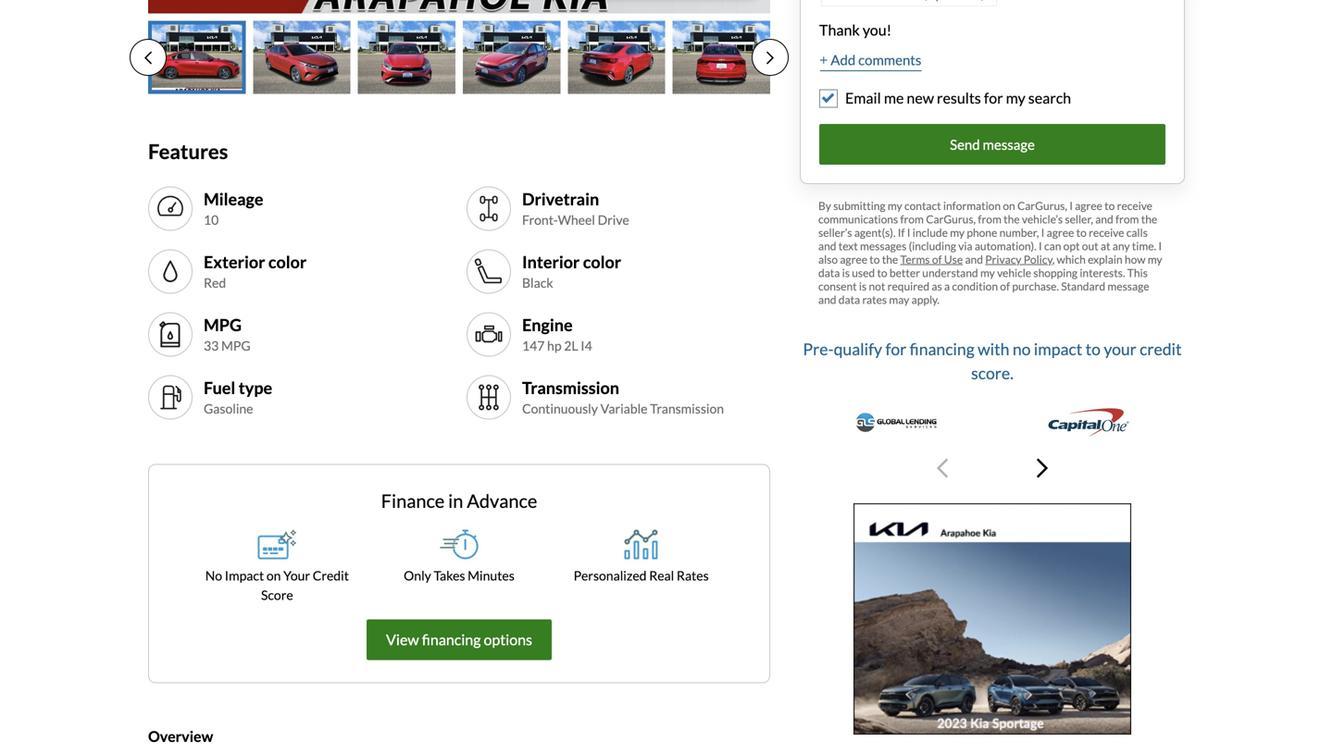 Task type: locate. For each thing, give the bounding box(es) containing it.
contact
[[904, 199, 941, 212]]

from up automation).
[[978, 212, 1002, 226]]

cargurus, up via
[[926, 212, 976, 226]]

next page image
[[767, 50, 774, 65]]

pre-
[[803, 339, 834, 359]]

calls
[[1126, 226, 1148, 239]]

terms
[[900, 253, 930, 266]]

tab list
[[130, 21, 789, 94]]

my left the search in the right of the page
[[1006, 89, 1026, 107]]

also
[[818, 253, 838, 266]]

message
[[983, 136, 1035, 153], [1108, 280, 1149, 293]]

options
[[484, 631, 532, 649]]

receive
[[1117, 199, 1153, 212], [1089, 226, 1124, 239]]

to right used
[[877, 266, 887, 280]]

color down drive
[[583, 252, 621, 272]]

as
[[932, 280, 942, 293]]

engine 147 hp 2l i4
[[522, 315, 592, 354]]

fuel type image
[[156, 383, 185, 412]]

1 vertical spatial financing
[[422, 631, 481, 649]]

0 vertical spatial for
[[984, 89, 1003, 107]]

1 vertical spatial data
[[839, 293, 860, 306]]

1 vertical spatial message
[[1108, 280, 1149, 293]]

receive up explain
[[1089, 226, 1124, 239]]

chevron left image
[[937, 457, 948, 480]]

0 vertical spatial mpg
[[204, 315, 242, 335]]

2 horizontal spatial agree
[[1075, 199, 1102, 212]]

10
[[204, 212, 219, 228]]

to
[[1105, 199, 1115, 212], [1076, 226, 1087, 239], [870, 253, 880, 266], [877, 266, 887, 280], [1086, 339, 1101, 359]]

for
[[984, 89, 1003, 107], [885, 339, 907, 359]]

color for exterior color
[[268, 252, 307, 272]]

which
[[1057, 253, 1086, 266]]

1 vertical spatial of
[[1000, 280, 1010, 293]]

from up (including
[[900, 212, 924, 226]]

financing right view on the left of the page
[[422, 631, 481, 649]]

privacy policy link
[[985, 253, 1052, 266]]

add comments
[[831, 51, 922, 68]]

by
[[818, 199, 831, 212]]

data
[[818, 266, 840, 280], [839, 293, 860, 306]]

of
[[932, 253, 942, 266], [1000, 280, 1010, 293]]

for right 'results'
[[984, 89, 1003, 107]]

of down 'privacy'
[[1000, 280, 1010, 293]]

1 horizontal spatial on
[[1003, 199, 1015, 212]]

0 horizontal spatial cargurus,
[[926, 212, 976, 226]]

Phone (optional) telephone field
[[821, 0, 997, 6]]

new
[[907, 89, 934, 107]]

view vehicle photo 4 image
[[463, 21, 560, 94]]

fuel type gasoline
[[204, 378, 272, 417]]

view financing options
[[386, 631, 532, 649]]

2 color from the left
[[583, 252, 621, 272]]

on inside by submitting my contact information on cargurus, i agree to receive communications from cargurus, from the vehicle's seller, and from the seller's agent(s). if i include my phone number, i agree to receive calls and text messages (including via automation). i can opt out at any time. i also agree to the
[[1003, 199, 1015, 212]]

submitting
[[833, 199, 886, 212]]

consent
[[818, 280, 857, 293]]

exterior color red
[[204, 252, 307, 291]]

not
[[869, 280, 885, 293]]

cargurus, up number,
[[1017, 199, 1067, 212]]

personalized
[[574, 568, 647, 584]]

drive
[[598, 212, 629, 228]]

prev page image
[[144, 50, 152, 65]]

standard
[[1061, 280, 1105, 293]]

on up number,
[[1003, 199, 1015, 212]]

1 vertical spatial mpg
[[221, 338, 251, 354]]

1 vertical spatial transmission
[[650, 401, 724, 417]]

the up automation).
[[1004, 212, 1020, 226]]

1 horizontal spatial from
[[978, 212, 1002, 226]]

0 horizontal spatial for
[[885, 339, 907, 359]]

color
[[268, 252, 307, 272], [583, 252, 621, 272]]

0 vertical spatial on
[[1003, 199, 1015, 212]]

message down how
[[1108, 280, 1149, 293]]

on
[[1003, 199, 1015, 212], [266, 568, 281, 584]]

and left "text"
[[818, 239, 836, 253]]

1 horizontal spatial financing
[[910, 339, 975, 359]]

can
[[1044, 239, 1061, 253]]

2 from from the left
[[978, 212, 1002, 226]]

at
[[1101, 239, 1110, 253]]

me
[[884, 89, 904, 107]]

for right qualify
[[885, 339, 907, 359]]

0 vertical spatial message
[[983, 136, 1035, 153]]

the left "terms"
[[882, 253, 898, 266]]

vehicle's
[[1022, 212, 1063, 226]]

my
[[1006, 89, 1026, 107], [888, 199, 902, 212], [950, 226, 965, 239], [1148, 253, 1162, 266], [980, 266, 995, 280]]

3 from from the left
[[1116, 212, 1139, 226]]

personalized real rates
[[574, 568, 709, 584]]

mpg right 33
[[221, 338, 251, 354]]

agree right also
[[840, 253, 867, 266]]

of inside , which explain how my data is used to better understand my vehicle shopping interests. this consent is not required as a condition of purchase. standard message and data rates may apply.
[[1000, 280, 1010, 293]]

2 horizontal spatial from
[[1116, 212, 1139, 226]]

include
[[913, 226, 948, 239]]

0 horizontal spatial of
[[932, 253, 942, 266]]

is left not
[[859, 280, 867, 293]]

, which explain how my data is used to better understand my vehicle shopping interests. this consent is not required as a condition of purchase. standard message and data rates may apply.
[[818, 253, 1162, 306]]

apply.
[[912, 293, 940, 306]]

chevron right image
[[1037, 457, 1048, 480]]

financing left with on the right of page
[[910, 339, 975, 359]]

use
[[944, 253, 963, 266]]

is
[[842, 266, 850, 280], [859, 280, 867, 293]]

0 horizontal spatial message
[[983, 136, 1035, 153]]

gasoline
[[204, 401, 253, 417]]

0 horizontal spatial agree
[[840, 253, 867, 266]]

1 horizontal spatial of
[[1000, 280, 1010, 293]]

color right exterior
[[268, 252, 307, 272]]

1 horizontal spatial transmission
[[650, 401, 724, 417]]

1 horizontal spatial color
[[583, 252, 621, 272]]

0 vertical spatial financing
[[910, 339, 975, 359]]

wheel
[[558, 212, 595, 228]]

color for interior color
[[583, 252, 621, 272]]

is left used
[[842, 266, 850, 280]]

1 vertical spatial on
[[266, 568, 281, 584]]

1 vertical spatial for
[[885, 339, 907, 359]]

color inside interior color black
[[583, 252, 621, 272]]

hp
[[547, 338, 562, 354]]

0 horizontal spatial is
[[842, 266, 850, 280]]

cargurus,
[[1017, 199, 1067, 212], [926, 212, 976, 226]]

1 horizontal spatial message
[[1108, 280, 1149, 293]]

1 vertical spatial agree
[[1047, 226, 1074, 239]]

of left use at the top right
[[932, 253, 942, 266]]

only
[[404, 568, 431, 584]]

with
[[978, 339, 1009, 359]]

and down also
[[818, 293, 836, 306]]

from up the any
[[1116, 212, 1139, 226]]

data down "text"
[[818, 266, 840, 280]]

message right send
[[983, 136, 1035, 153]]

receive up calls
[[1117, 199, 1153, 212]]

0 horizontal spatial color
[[268, 252, 307, 272]]

agree up out
[[1075, 199, 1102, 212]]

0 horizontal spatial on
[[266, 568, 281, 584]]

i right the vehicle's
[[1069, 199, 1073, 212]]

on up score
[[266, 568, 281, 584]]

seller's
[[818, 226, 852, 239]]

i4
[[581, 338, 592, 354]]

view vehicle photo 2 image
[[253, 21, 351, 94]]

agree up ,
[[1047, 226, 1074, 239]]

to left the your
[[1086, 339, 1101, 359]]

1 horizontal spatial cargurus,
[[1017, 199, 1067, 212]]

mpg up 33
[[204, 315, 242, 335]]

1 horizontal spatial is
[[859, 280, 867, 293]]

required
[[887, 280, 930, 293]]

add comments button
[[819, 49, 922, 72]]

transmission
[[522, 378, 619, 398], [650, 401, 724, 417]]

drivetrain
[[522, 189, 599, 209]]

transmission up continuously
[[522, 378, 619, 398]]

pre-qualify for financing with no impact to your credit score.
[[803, 339, 1182, 383]]

to left the at
[[1076, 226, 1087, 239]]

no impact on your credit score
[[205, 568, 349, 603]]

1 vertical spatial receive
[[1089, 226, 1124, 239]]

1 color from the left
[[268, 252, 307, 272]]

data left rates
[[839, 293, 860, 306]]

0 vertical spatial of
[[932, 253, 942, 266]]

interior color black
[[522, 252, 621, 291]]

0 horizontal spatial from
[[900, 212, 924, 226]]

terms of use link
[[900, 253, 963, 266]]

the up time.
[[1141, 212, 1157, 226]]

front-
[[522, 212, 558, 228]]

transmission right variable
[[650, 401, 724, 417]]

no
[[205, 568, 222, 584]]

send message button
[[819, 124, 1166, 165]]

0 vertical spatial agree
[[1075, 199, 1102, 212]]

0 vertical spatial transmission
[[522, 378, 619, 398]]

color inside exterior color red
[[268, 252, 307, 272]]



Task type: vqa. For each thing, say whether or not it's contained in the screenshot.
minutes
yes



Task type: describe. For each thing, give the bounding box(es) containing it.
financing inside pre-qualify for financing with no impact to your credit score.
[[910, 339, 975, 359]]

1 from from the left
[[900, 212, 924, 226]]

send
[[950, 136, 980, 153]]

view vehicle photo 1 image
[[148, 21, 246, 94]]

drivetrain image
[[474, 194, 504, 224]]

impact
[[225, 568, 264, 584]]

engine image
[[474, 320, 504, 349]]

and right seller,
[[1095, 212, 1113, 226]]

1 horizontal spatial for
[[984, 89, 1003, 107]]

out
[[1082, 239, 1099, 253]]

engine
[[522, 315, 573, 335]]

variable
[[600, 401, 648, 417]]

exterior
[[204, 252, 265, 272]]

only takes minutes
[[404, 568, 515, 584]]

you!
[[863, 21, 892, 39]]

my right how
[[1148, 253, 1162, 266]]

your
[[1104, 339, 1137, 359]]

interior
[[522, 252, 580, 272]]

finance
[[381, 490, 445, 512]]

terms of use and privacy policy
[[900, 253, 1052, 266]]

policy
[[1024, 253, 1052, 266]]

view
[[386, 631, 419, 649]]

agent(s).
[[854, 226, 896, 239]]

type
[[239, 378, 272, 398]]

vehicle
[[997, 266, 1031, 280]]

2 horizontal spatial the
[[1141, 212, 1157, 226]]

mileage 10
[[204, 189, 263, 228]]

to right seller,
[[1105, 199, 1115, 212]]

by submitting my contact information on cargurus, i agree to receive communications from cargurus, from the vehicle's seller, and from the seller's agent(s). if i include my phone number, i agree to receive calls and text messages (including via automation). i can opt out at any time. i also agree to the
[[818, 199, 1162, 266]]

a
[[944, 280, 950, 293]]

my up if
[[888, 199, 902, 212]]

mileage
[[204, 189, 263, 209]]

i right if
[[907, 226, 910, 239]]

exterior color image
[[156, 257, 185, 287]]

credit
[[1140, 339, 1182, 359]]

features
[[148, 139, 228, 163]]

33
[[204, 338, 219, 354]]

view vehicle photo 5 image
[[568, 21, 665, 94]]

condition
[[952, 280, 998, 293]]

overview
[[148, 728, 213, 746]]

any
[[1113, 239, 1130, 253]]

transmission image
[[474, 383, 504, 412]]

add
[[831, 51, 856, 68]]

to down agent(s).
[[870, 253, 880, 266]]

1 horizontal spatial agree
[[1047, 226, 1074, 239]]

may
[[889, 293, 909, 306]]

0 vertical spatial receive
[[1117, 199, 1153, 212]]

minutes
[[468, 568, 515, 584]]

credit
[[313, 568, 349, 584]]

view financing options button
[[367, 620, 552, 661]]

seller,
[[1065, 212, 1093, 226]]

view vehicle photo 3 image
[[358, 21, 455, 94]]

black
[[522, 275, 553, 291]]

147
[[522, 338, 545, 354]]

plus image
[[820, 55, 827, 65]]

no
[[1013, 339, 1031, 359]]

score
[[261, 587, 293, 603]]

2 vertical spatial agree
[[840, 253, 867, 266]]

0 vertical spatial data
[[818, 266, 840, 280]]

message inside send message button
[[983, 136, 1035, 153]]

privacy
[[985, 253, 1022, 266]]

my left phone
[[950, 226, 965, 239]]

,
[[1052, 253, 1055, 266]]

how
[[1125, 253, 1146, 266]]

mpg image
[[156, 320, 185, 349]]

communications
[[818, 212, 898, 226]]

email
[[845, 89, 881, 107]]

text
[[839, 239, 858, 253]]

finance in advance
[[381, 490, 537, 512]]

0 horizontal spatial the
[[882, 253, 898, 266]]

number,
[[999, 226, 1039, 239]]

vehicle full photo image
[[148, 0, 770, 13]]

information
[[943, 199, 1001, 212]]

rates
[[677, 568, 709, 584]]

impact
[[1034, 339, 1082, 359]]

score.
[[971, 364, 1014, 383]]

0 horizontal spatial financing
[[422, 631, 481, 649]]

via
[[958, 239, 973, 253]]

shopping
[[1034, 266, 1078, 280]]

search
[[1028, 89, 1071, 107]]

(including
[[909, 239, 956, 253]]

automation).
[[975, 239, 1037, 253]]

advertisement region
[[854, 504, 1131, 735]]

qualify
[[834, 339, 882, 359]]

2l
[[564, 338, 578, 354]]

mpg 33 mpg
[[204, 315, 251, 354]]

0 horizontal spatial transmission
[[522, 378, 619, 398]]

continuously
[[522, 401, 598, 417]]

fuel
[[204, 378, 235, 398]]

mileage image
[[156, 194, 185, 224]]

advance
[[467, 490, 537, 512]]

messages
[[860, 239, 907, 253]]

for inside pre-qualify for financing with no impact to your credit score.
[[885, 339, 907, 359]]

to inside pre-qualify for financing with no impact to your credit score.
[[1086, 339, 1101, 359]]

better
[[890, 266, 920, 280]]

my left vehicle
[[980, 266, 995, 280]]

send message
[[950, 136, 1035, 153]]

thank
[[819, 21, 860, 39]]

i right number,
[[1041, 226, 1045, 239]]

opt
[[1063, 239, 1080, 253]]

this
[[1127, 266, 1148, 280]]

1 horizontal spatial the
[[1004, 212, 1020, 226]]

view vehicle photo 6 image
[[673, 21, 770, 94]]

on inside no impact on your credit score
[[266, 568, 281, 584]]

i left can
[[1039, 239, 1042, 253]]

i right time.
[[1158, 239, 1162, 253]]

used
[[852, 266, 875, 280]]

rates
[[862, 293, 887, 306]]

comments
[[858, 51, 922, 68]]

interior color image
[[474, 257, 504, 287]]

your
[[283, 568, 310, 584]]

understand
[[922, 266, 978, 280]]

and right use at the top right
[[965, 253, 983, 266]]

and inside , which explain how my data is used to better understand my vehicle shopping interests. this consent is not required as a condition of purchase. standard message and data rates may apply.
[[818, 293, 836, 306]]

red
[[204, 275, 226, 291]]

phone
[[967, 226, 997, 239]]

to inside , which explain how my data is used to better understand my vehicle shopping interests. this consent is not required as a condition of purchase. standard message and data rates may apply.
[[877, 266, 887, 280]]

takes
[[434, 568, 465, 584]]

message inside , which explain how my data is used to better understand my vehicle shopping interests. this consent is not required as a condition of purchase. standard message and data rates may apply.
[[1108, 280, 1149, 293]]



